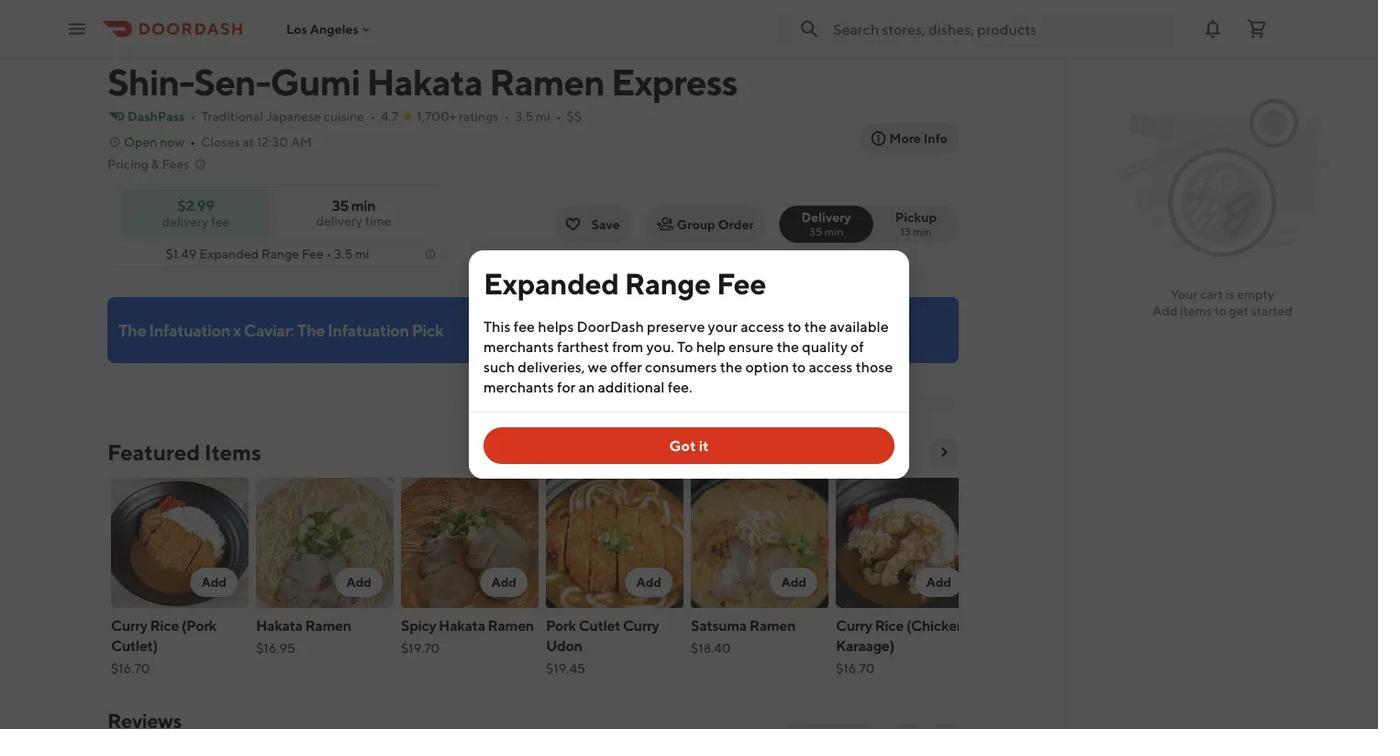 Task type: locate. For each thing, give the bounding box(es) containing it.
rice for cutlet)
[[150, 617, 179, 635]]

to
[[677, 338, 693, 356]]

$16.95
[[256, 641, 295, 656]]

4 add button from the left
[[625, 568, 673, 598]]

0 horizontal spatial the
[[118, 320, 146, 340]]

0 horizontal spatial infatuation
[[149, 320, 230, 340]]

rice left (pork
[[150, 617, 179, 635]]

cutlet
[[579, 617, 621, 635]]

1 vertical spatial fee
[[717, 266, 767, 301]]

• left 4.7
[[370, 109, 375, 124]]

None radio
[[780, 206, 873, 243]]

to up option
[[788, 318, 802, 335]]

next button of carousel image
[[937, 445, 952, 460]]

2 the from the left
[[297, 320, 325, 340]]

•
[[190, 109, 196, 124], [370, 109, 375, 124], [504, 109, 510, 124], [556, 109, 561, 124], [190, 134, 195, 150], [326, 246, 332, 262]]

hakata right spicy
[[439, 617, 485, 635]]

min down pickup
[[913, 225, 932, 238]]

it
[[699, 437, 709, 455]]

0 vertical spatial 35
[[332, 197, 349, 214]]

add
[[1153, 303, 1178, 318], [201, 575, 227, 590], [346, 575, 372, 590], [491, 575, 517, 590], [636, 575, 662, 590], [781, 575, 807, 590], [926, 575, 952, 590]]

1 curry from the left
[[111, 617, 147, 635]]

None radio
[[862, 206, 959, 243]]

an
[[579, 379, 595, 396]]

hakata
[[367, 60, 483, 103], [256, 617, 303, 635], [439, 617, 485, 635]]

delivery up $1.49
[[162, 214, 208, 229]]

from
[[612, 338, 644, 356]]

pork cutlet curry udon $19.45
[[546, 617, 659, 676]]

access down the quality
[[809, 358, 853, 376]]

previous button of carousel image
[[900, 445, 915, 460]]

1 infatuation from the left
[[149, 320, 230, 340]]

spicy
[[401, 617, 436, 635]]

0 horizontal spatial fee
[[211, 214, 230, 229]]

0 horizontal spatial fee
[[302, 246, 324, 262]]

1 vertical spatial 3.5
[[334, 246, 353, 262]]

1 horizontal spatial min
[[825, 225, 844, 238]]

1 horizontal spatial access
[[809, 358, 853, 376]]

0 horizontal spatial $16.70
[[111, 661, 150, 676]]

curry for curry rice (chicken karaage)
[[836, 617, 872, 635]]

expanded up helps
[[484, 266, 619, 301]]

the down ensure
[[720, 358, 743, 376]]

1 the from the left
[[118, 320, 146, 340]]

min for delivery
[[825, 225, 844, 238]]

2 add button from the left
[[335, 568, 383, 598]]

to
[[1215, 303, 1227, 318], [788, 318, 802, 335], [792, 358, 806, 376]]

fee down 35 min delivery time
[[302, 246, 324, 262]]

quality
[[802, 338, 848, 356]]

add up (chicken
[[926, 575, 952, 590]]

• left "$$"
[[556, 109, 561, 124]]

1 horizontal spatial delivery
[[316, 213, 363, 229]]

add button up spicy hakata ramen $19.70
[[480, 568, 528, 598]]

featured items heading
[[107, 438, 261, 467]]

$16.70 inside curry rice (pork cutlet) $16.70
[[111, 661, 150, 676]]

los
[[286, 21, 307, 36]]

1 horizontal spatial $16.70
[[836, 661, 875, 676]]

2 horizontal spatial curry
[[836, 617, 872, 635]]

access up ensure
[[741, 318, 785, 335]]

fee up your
[[717, 266, 767, 301]]

the
[[804, 318, 827, 335], [777, 338, 799, 356], [720, 358, 743, 376]]

merchants up such
[[484, 338, 554, 356]]

range up the infatuation x caviar: the infatuation pick
[[262, 246, 299, 262]]

expanded right $1.49
[[199, 246, 259, 262]]

0 horizontal spatial min
[[351, 197, 376, 214]]

3.5 right ratings
[[515, 109, 534, 124]]

2 $16.70 from the left
[[836, 661, 875, 676]]

1 horizontal spatial curry
[[623, 617, 659, 635]]

2 horizontal spatial the
[[804, 318, 827, 335]]

1,700+
[[417, 109, 456, 124]]

• right ratings
[[504, 109, 510, 124]]

0 horizontal spatial delivery
[[162, 214, 208, 229]]

add up (pork
[[201, 575, 227, 590]]

infatuation left x
[[149, 320, 230, 340]]

1 horizontal spatial rice
[[875, 617, 904, 635]]

hakata up $16.95
[[256, 617, 303, 635]]

ensure
[[729, 338, 774, 356]]

35
[[332, 197, 349, 214], [810, 225, 823, 238]]

1 horizontal spatial fee
[[717, 266, 767, 301]]

range up preserve
[[625, 266, 711, 301]]

1 horizontal spatial infatuation
[[328, 320, 409, 340]]

0 horizontal spatial rice
[[150, 617, 179, 635]]

group order
[[677, 217, 754, 232]]

am
[[291, 134, 312, 150]]

merchants down such
[[484, 379, 554, 396]]

your cart is empty add items to get started
[[1153, 287, 1293, 318]]

ramen right satsuma
[[750, 617, 796, 635]]

mi down time
[[355, 246, 370, 262]]

fee inside $2.99 delivery fee
[[211, 214, 230, 229]]

1 horizontal spatial fee
[[514, 318, 535, 335]]

add button for pork cutlet curry udon
[[625, 568, 673, 598]]

hakata inside 'hakata ramen $16.95'
[[256, 617, 303, 635]]

1 vertical spatial merchants
[[484, 379, 554, 396]]

curry
[[111, 617, 147, 635], [623, 617, 659, 635], [836, 617, 872, 635]]

the up the quality
[[804, 318, 827, 335]]

fee
[[302, 246, 324, 262], [717, 266, 767, 301]]

los angeles
[[286, 21, 359, 36]]

more info button
[[860, 124, 959, 153]]

ramen inside spicy hakata ramen $19.70
[[488, 617, 534, 635]]

of
[[851, 338, 864, 356]]

satsuma
[[691, 617, 747, 635]]

add inside your cart is empty add items to get started
[[1153, 303, 1178, 318]]

0 horizontal spatial expanded
[[199, 246, 259, 262]]

$2.99 delivery fee
[[162, 196, 230, 229]]

5 add button from the left
[[770, 568, 818, 598]]

empty
[[1237, 287, 1275, 302]]

35 down delivery
[[810, 225, 823, 238]]

fee
[[211, 214, 230, 229], [514, 318, 535, 335]]

1 vertical spatial range
[[625, 266, 711, 301]]

1 vertical spatial mi
[[355, 246, 370, 262]]

add button up 'hakata ramen $16.95' on the left bottom of the page
[[335, 568, 383, 598]]

0 vertical spatial range
[[262, 246, 299, 262]]

the up option
[[777, 338, 799, 356]]

2 curry from the left
[[623, 617, 659, 635]]

6 add button from the left
[[915, 568, 963, 598]]

ramen down hakata ramen image
[[305, 617, 351, 635]]

1 horizontal spatial mi
[[536, 109, 550, 124]]

1 vertical spatial the
[[777, 338, 799, 356]]

add button up satsuma ramen $18.40
[[770, 568, 818, 598]]

curry inside curry rice (pork cutlet) $16.70
[[111, 617, 147, 635]]

items
[[1181, 303, 1212, 318]]

rice for karaage)
[[875, 617, 904, 635]]

expanded
[[199, 246, 259, 262], [484, 266, 619, 301]]

hakata inside spicy hakata ramen $19.70
[[439, 617, 485, 635]]

1 vertical spatial fee
[[514, 318, 535, 335]]

preserve
[[647, 318, 705, 335]]

spicy hakata ramen $19.70
[[401, 617, 534, 656]]

1 merchants from the top
[[484, 338, 554, 356]]

$16.70 down cutlet)
[[111, 661, 150, 676]]

2 horizontal spatial min
[[913, 225, 932, 238]]

add button
[[190, 568, 238, 598], [335, 568, 383, 598], [480, 568, 528, 598], [625, 568, 673, 598], [770, 568, 818, 598], [915, 568, 963, 598]]

curry inside curry rice (chicken karaage) $16.70
[[836, 617, 872, 635]]

$16.70 inside curry rice (chicken karaage) $16.70
[[836, 661, 875, 676]]

$19.45
[[546, 661, 585, 676]]

1 horizontal spatial expanded
[[484, 266, 619, 301]]

1 vertical spatial access
[[809, 358, 853, 376]]

min inside 35 min delivery time
[[351, 197, 376, 214]]

3.5 down 35 min delivery time
[[334, 246, 353, 262]]

add up satsuma ramen $18.40
[[781, 575, 807, 590]]

add up spicy hakata ramen $19.70
[[491, 575, 517, 590]]

add button up pork cutlet curry udon $19.45
[[625, 568, 673, 598]]

got it
[[670, 437, 709, 455]]

deliveries,
[[518, 358, 585, 376]]

3 add button from the left
[[480, 568, 528, 598]]

1 add button from the left
[[190, 568, 238, 598]]

curry up karaage)
[[836, 617, 872, 635]]

0 vertical spatial the
[[804, 318, 827, 335]]

min inside pickup 13 min
[[913, 225, 932, 238]]

1 horizontal spatial 3.5
[[515, 109, 534, 124]]

0 vertical spatial access
[[741, 318, 785, 335]]

1 horizontal spatial 35
[[810, 225, 823, 238]]

1 vertical spatial expanded
[[484, 266, 619, 301]]

shin-sen-gumi hakata ramen express image
[[124, 0, 194, 47]]

caviar:
[[244, 320, 294, 340]]

curry rice (chicken karaage) $16.70
[[836, 617, 965, 676]]

shin-sen-gumi hakata ramen express
[[107, 60, 738, 103]]

min inside delivery 35 min
[[825, 225, 844, 238]]

add up pork cutlet curry udon $19.45
[[636, 575, 662, 590]]

additional
[[598, 379, 665, 396]]

to left the get
[[1215, 303, 1227, 318]]

now
[[160, 134, 185, 150]]

delivery inside 35 min delivery time
[[316, 213, 363, 229]]

35 min delivery time
[[316, 197, 391, 229]]

$16.70 down karaage)
[[836, 661, 875, 676]]

add for spicy hakata ramen
[[491, 575, 517, 590]]

delivery
[[316, 213, 363, 229], [162, 214, 208, 229]]

35 inside delivery 35 min
[[810, 225, 823, 238]]

this
[[484, 318, 511, 335]]

mi left "$$"
[[536, 109, 550, 124]]

offer
[[611, 358, 642, 376]]

min down cuisine
[[351, 197, 376, 214]]

pick
[[412, 320, 444, 340]]

2 vertical spatial the
[[720, 358, 743, 376]]

1 horizontal spatial range
[[625, 266, 711, 301]]

curry up cutlet)
[[111, 617, 147, 635]]

2 rice from the left
[[875, 617, 904, 635]]

add for satsuma ramen
[[781, 575, 807, 590]]

rice inside curry rice (pork cutlet) $16.70
[[150, 617, 179, 635]]

1 $16.70 from the left
[[111, 661, 150, 676]]

udon
[[546, 637, 582, 655]]

add button up (pork
[[190, 568, 238, 598]]

delivery left time
[[316, 213, 363, 229]]

add down your
[[1153, 303, 1178, 318]]

rice
[[150, 617, 179, 635], [875, 617, 904, 635]]

min down delivery
[[825, 225, 844, 238]]

add up 'hakata ramen $16.95' on the left bottom of the page
[[346, 575, 372, 590]]

range inside dialog
[[625, 266, 711, 301]]

35 left time
[[332, 197, 349, 214]]

3.5
[[515, 109, 534, 124], [334, 246, 353, 262]]

0 vertical spatial fee
[[211, 214, 230, 229]]

cuisine
[[324, 109, 365, 124]]

$1.49 expanded range fee • 3.5 mi image
[[423, 247, 438, 262]]

fee right this
[[514, 318, 535, 335]]

0 horizontal spatial range
[[262, 246, 299, 262]]

0 vertical spatial merchants
[[484, 338, 554, 356]]

option
[[746, 358, 789, 376]]

rice up karaage)
[[875, 617, 904, 635]]

expanded range fee
[[484, 266, 767, 301]]

your
[[1171, 287, 1198, 302]]

0 horizontal spatial access
[[741, 318, 785, 335]]

add button for spicy hakata ramen
[[480, 568, 528, 598]]

mi
[[536, 109, 550, 124], [355, 246, 370, 262]]

satsuma ramen $18.40
[[691, 617, 796, 656]]

35 inside 35 min delivery time
[[332, 197, 349, 214]]

fee up $1.49 expanded range fee • 3.5 mi
[[211, 214, 230, 229]]

sen-
[[194, 60, 270, 103]]

min for pickup
[[913, 225, 932, 238]]

curry right cutlet
[[623, 617, 659, 635]]

• right dashpass
[[190, 109, 196, 124]]

rice inside curry rice (chicken karaage) $16.70
[[875, 617, 904, 635]]

infatuation left pick
[[328, 320, 409, 340]]

x
[[233, 320, 241, 340]]

0 horizontal spatial curry
[[111, 617, 147, 635]]

1 vertical spatial 35
[[810, 225, 823, 238]]

add button up (chicken
[[915, 568, 963, 598]]

0 horizontal spatial 35
[[332, 197, 349, 214]]

• down 35 min delivery time
[[326, 246, 332, 262]]

expanded range fee dialog
[[469, 251, 910, 479]]

3 curry from the left
[[836, 617, 872, 635]]

1 rice from the left
[[150, 617, 179, 635]]

4.7
[[381, 109, 398, 124]]

0 horizontal spatial mi
[[355, 246, 370, 262]]

1 horizontal spatial the
[[297, 320, 325, 340]]

pickup
[[895, 209, 937, 224]]

ramen left pork
[[488, 617, 534, 635]]



Task type: vqa. For each thing, say whether or not it's contained in the screenshot.
the Pricing
yes



Task type: describe. For each thing, give the bounding box(es) containing it.
notification bell image
[[1202, 18, 1224, 40]]

0 horizontal spatial 3.5
[[334, 246, 353, 262]]

more info
[[890, 131, 948, 146]]

expanded inside dialog
[[484, 266, 619, 301]]

farthest
[[557, 338, 609, 356]]

curry inside pork cutlet curry udon $19.45
[[623, 617, 659, 635]]

1 horizontal spatial the
[[777, 338, 799, 356]]

pickup 13 min
[[895, 209, 937, 238]]

helps
[[538, 318, 574, 335]]

$2.99
[[177, 196, 214, 214]]

$18.40
[[691, 641, 731, 656]]

(chicken
[[907, 617, 965, 635]]

to inside your cart is empty add items to get started
[[1215, 303, 1227, 318]]

(pork
[[181, 617, 217, 635]]

add button for curry rice (pork cutlet)
[[190, 568, 238, 598]]

fees
[[162, 156, 189, 172]]

add button for satsuma ramen
[[770, 568, 818, 598]]

0 vertical spatial fee
[[302, 246, 324, 262]]

add for pork cutlet curry udon
[[636, 575, 662, 590]]

add button for hakata ramen
[[335, 568, 383, 598]]

get
[[1230, 303, 1249, 318]]

featured
[[107, 439, 200, 465]]

doordash
[[577, 318, 644, 335]]

pork
[[546, 617, 576, 635]]

13
[[901, 225, 911, 238]]

featured items
[[107, 439, 261, 465]]

time
[[365, 213, 391, 229]]

help
[[696, 338, 726, 356]]

satsuma ramen image
[[691, 478, 829, 609]]

consumers
[[645, 358, 717, 376]]

add for curry rice (chicken karaage)
[[926, 575, 952, 590]]

save button
[[555, 206, 631, 243]]

0 horizontal spatial the
[[720, 358, 743, 376]]

traditional japanese cuisine
[[201, 109, 365, 124]]

1,700+ ratings •
[[417, 109, 510, 124]]

add button for curry rice (chicken karaage)
[[915, 568, 963, 598]]

curry rice (pork cutlet) image
[[111, 478, 249, 609]]

add for curry rice (pork cutlet)
[[201, 575, 227, 590]]

at
[[242, 134, 254, 150]]

spicy hakata ramen image
[[401, 478, 539, 609]]

$19.70
[[401, 641, 440, 656]]

got it button
[[484, 428, 895, 464]]

ramen inside satsuma ramen $18.40
[[750, 617, 796, 635]]

• closes at 12:30 am
[[190, 134, 312, 150]]

you.
[[647, 338, 675, 356]]

none radio containing pickup
[[862, 206, 959, 243]]

items
[[204, 439, 261, 465]]

pork cutlet curry udon image
[[546, 478, 684, 609]]

ratings
[[459, 109, 499, 124]]

&
[[151, 156, 159, 172]]

los angeles button
[[286, 21, 373, 36]]

$16.70 for cutlet)
[[111, 661, 150, 676]]

$1.49 expanded range fee • 3.5 mi
[[166, 246, 370, 262]]

we
[[588, 358, 608, 376]]

• right now
[[190, 134, 195, 150]]

hakata ramen image
[[256, 478, 394, 609]]

for
[[557, 379, 576, 396]]

group
[[677, 217, 716, 232]]

curry for curry rice (pork cutlet)
[[111, 617, 147, 635]]

0 items, open order cart image
[[1246, 18, 1268, 40]]

started
[[1252, 303, 1293, 318]]

such
[[484, 358, 515, 376]]

group order button
[[646, 206, 765, 243]]

traditional
[[201, 109, 263, 124]]

cart
[[1201, 287, 1223, 302]]

delivery
[[802, 209, 851, 224]]

closes
[[201, 134, 240, 150]]

is
[[1226, 287, 1235, 302]]

info
[[924, 131, 948, 146]]

pricing & fees button
[[107, 155, 208, 173]]

0 vertical spatial 3.5
[[515, 109, 534, 124]]

open
[[124, 134, 157, 150]]

2 infatuation from the left
[[328, 320, 409, 340]]

0 vertical spatial expanded
[[199, 246, 259, 262]]

delivery inside $2.99 delivery fee
[[162, 214, 208, 229]]

shin-
[[107, 60, 194, 103]]

dashpass
[[128, 109, 185, 124]]

this fee helps doordash preserve your access to the available merchants farthest from you. to help ensure the quality of such deliveries, we offer consumers the option to access those merchants for an additional fee.
[[484, 318, 893, 396]]

cutlet)
[[111, 637, 158, 655]]

more
[[890, 131, 921, 146]]

add for hakata ramen
[[346, 575, 372, 590]]

to right option
[[792, 358, 806, 376]]

fee inside this fee helps doordash preserve your access to the available merchants farthest from you. to help ensure the quality of such deliveries, we offer consumers the option to access those merchants for an additional fee.
[[514, 318, 535, 335]]

$1.49
[[166, 246, 197, 262]]

0 vertical spatial mi
[[536, 109, 550, 124]]

3.5 mi • $$
[[515, 109, 582, 124]]

angeles
[[310, 21, 359, 36]]

none radio containing delivery
[[780, 206, 873, 243]]

$16.70 for karaage)
[[836, 661, 875, 676]]

12:30
[[257, 134, 288, 150]]

hakata up 1,700+
[[367, 60, 483, 103]]

order methods option group
[[780, 206, 959, 243]]

dashpass •
[[128, 109, 196, 124]]

curry rice (pork cutlet) $16.70
[[111, 617, 217, 676]]

order
[[718, 217, 754, 232]]

fee.
[[668, 379, 693, 396]]

2 merchants from the top
[[484, 379, 554, 396]]

gumi
[[270, 60, 360, 103]]

express
[[611, 60, 738, 103]]

your
[[708, 318, 738, 335]]

open menu image
[[66, 18, 88, 40]]

karaage)
[[836, 637, 895, 655]]

$$
[[567, 109, 582, 124]]

hakata ramen $16.95
[[256, 617, 351, 656]]

fee inside expanded range fee dialog
[[717, 266, 767, 301]]

the infatuation x caviar: the infatuation pick
[[118, 320, 444, 340]]

open now
[[124, 134, 185, 150]]

curry rice (chicken karaage) image
[[836, 478, 974, 609]]

save
[[592, 217, 620, 232]]

ramen inside 'hakata ramen $16.95'
[[305, 617, 351, 635]]

ramen up "3.5 mi • $$"
[[489, 60, 605, 103]]

pricing
[[107, 156, 149, 172]]

those
[[856, 358, 893, 376]]



